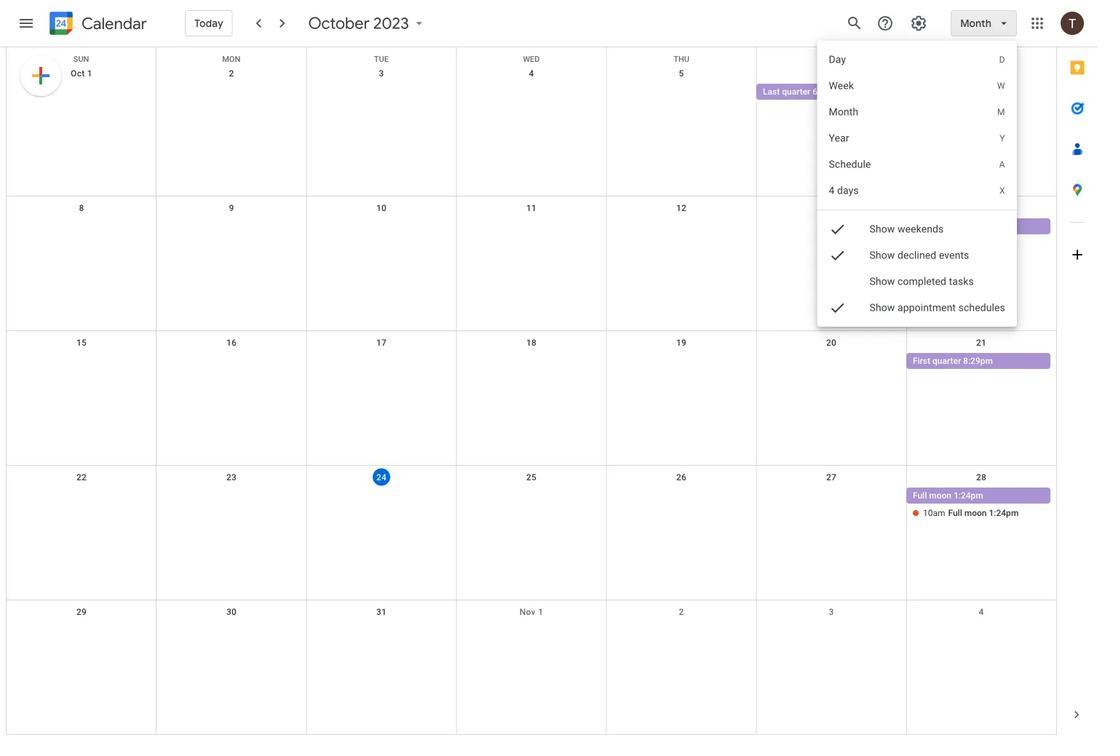 Task type: vqa. For each thing, say whether or not it's contained in the screenshot.
Anyone
no



Task type: locate. For each thing, give the bounding box(es) containing it.
show inside checkbox item
[[870, 276, 896, 288]]

1 for nov 1
[[538, 607, 544, 618]]

1 check checkbox item from the top
[[818, 216, 1018, 243]]

1 horizontal spatial quarter
[[933, 356, 962, 366]]

0 horizontal spatial 1:24pm
[[954, 491, 984, 501]]

0 vertical spatial 1:24pm
[[954, 491, 984, 501]]

3 check checkbox item from the top
[[818, 295, 1018, 321]]

show appointment schedules
[[870, 302, 1006, 314]]

cell down oct 1 at top
[[7, 84, 157, 101]]

full
[[913, 491, 927, 501], [949, 508, 963, 519]]

0 horizontal spatial 4
[[529, 68, 534, 79]]

8
[[79, 203, 84, 213]]

check checkbox item
[[818, 216, 1018, 243], [818, 243, 1018, 269], [818, 295, 1018, 321]]

check for show weekends
[[829, 221, 847, 238]]

0 horizontal spatial quarter
[[782, 87, 811, 97]]

quarter
[[782, 87, 811, 97], [933, 356, 962, 366]]

2
[[229, 68, 234, 79], [679, 607, 684, 618]]

11
[[527, 203, 537, 213]]

26
[[677, 473, 687, 483]]

1
[[87, 68, 92, 79], [538, 607, 544, 618]]

cell down 19
[[607, 353, 757, 371]]

check for show declined events
[[829, 247, 847, 264]]

show left completed
[[870, 276, 896, 288]]

show left weekends
[[870, 223, 896, 235]]

21
[[977, 338, 987, 348]]

cell down 24
[[307, 488, 457, 523]]

2 check from the top
[[829, 247, 847, 264]]

1 check from the top
[[829, 221, 847, 238]]

row containing 15
[[7, 331, 1057, 466]]

1 horizontal spatial 2
[[679, 607, 684, 618]]

1 right nov
[[538, 607, 544, 618]]

0 horizontal spatial month
[[829, 106, 859, 118]]

0 horizontal spatial full
[[913, 491, 927, 501]]

1 vertical spatial 1:24pm
[[990, 508, 1019, 519]]

cell down the 23
[[157, 488, 307, 523]]

fri
[[826, 55, 838, 64]]

4 show from the top
[[870, 302, 896, 314]]

show for show declined events
[[870, 249, 896, 262]]

1 row from the top
[[7, 47, 1057, 64]]

check
[[829, 221, 847, 238], [829, 247, 847, 264], [829, 299, 847, 317]]

10:55am
[[958, 221, 992, 232]]

main drawer image
[[17, 15, 35, 32]]

full moon 1:24pm button
[[907, 488, 1051, 504]]

cell down "11"
[[457, 219, 607, 236]]

1 show from the top
[[870, 223, 896, 235]]

2 show from the top
[[870, 249, 896, 262]]

18
[[527, 338, 537, 348]]

1 vertical spatial moon
[[930, 491, 952, 501]]

cell down 28
[[907, 488, 1057, 523]]

2 vertical spatial moon
[[965, 508, 987, 519]]

events
[[940, 249, 970, 262]]

1:24pm
[[954, 491, 984, 501], [990, 508, 1019, 519]]

cell down mon
[[157, 84, 307, 101]]

1 right "oct"
[[87, 68, 92, 79]]

check checkbox item up show completed tasks
[[818, 243, 1018, 269]]

menu
[[818, 41, 1018, 337]]

14
[[977, 203, 987, 213]]

23
[[226, 473, 237, 483]]

show
[[870, 223, 896, 235], [870, 249, 896, 262], [870, 276, 896, 288], [870, 302, 896, 314]]

1 horizontal spatial 3
[[829, 607, 834, 618]]

5 row from the top
[[7, 466, 1057, 601]]

row containing 24
[[7, 466, 1057, 601]]

1 vertical spatial full
[[949, 508, 963, 519]]

0 vertical spatial month
[[961, 17, 992, 30]]

row
[[7, 47, 1057, 64], [7, 62, 1057, 197], [7, 197, 1057, 331], [7, 331, 1057, 466], [7, 466, 1057, 601], [7, 601, 1057, 736]]

moon down the full moon 1:24pm button on the bottom right of page
[[965, 508, 987, 519]]

year menu item
[[818, 125, 1018, 152]]

cell down 13
[[757, 219, 907, 236]]

1 horizontal spatial 1:24pm
[[990, 508, 1019, 519]]

month menu item
[[818, 99, 1018, 125]]

0 vertical spatial full
[[913, 491, 927, 501]]

1 vertical spatial 4
[[829, 185, 835, 197]]

6 row from the top
[[7, 601, 1057, 736]]

0 vertical spatial 3
[[379, 68, 384, 79]]

cell
[[7, 84, 157, 101], [157, 84, 307, 101], [307, 84, 457, 101], [457, 84, 607, 101], [607, 84, 757, 101], [907, 84, 1057, 101], [7, 219, 157, 236], [157, 219, 307, 236], [307, 219, 457, 236], [457, 219, 607, 236], [607, 219, 757, 236], [757, 219, 907, 236], [7, 353, 157, 371], [157, 353, 307, 371], [307, 353, 457, 371], [457, 353, 607, 371], [607, 353, 757, 371], [757, 353, 907, 371], [7, 488, 157, 523], [157, 488, 307, 523], [307, 488, 457, 523], [457, 488, 607, 523], [607, 488, 757, 523], [757, 488, 907, 523], [907, 488, 1057, 523]]

check checkbox item down show completed tasks
[[818, 295, 1018, 321]]

full down full moon 1:24pm
[[949, 508, 963, 519]]

last quarter 6:48am button
[[757, 84, 901, 100]]

cell down 25
[[457, 488, 607, 523]]

column header
[[907, 47, 1057, 62]]

row containing 29
[[7, 601, 1057, 736]]

cell down 9
[[157, 219, 307, 236]]

0 vertical spatial quarter
[[782, 87, 811, 97]]

1 vertical spatial quarter
[[933, 356, 962, 366]]

nov
[[520, 607, 536, 618]]

0 vertical spatial check
[[829, 221, 847, 238]]

2 row from the top
[[7, 62, 1057, 197]]

1:24pm inside the full moon 1:24pm button
[[954, 491, 984, 501]]

0 vertical spatial 1
[[87, 68, 92, 79]]

1 vertical spatial month
[[829, 106, 859, 118]]

1 vertical spatial check
[[829, 247, 847, 264]]

3
[[379, 68, 384, 79], [829, 607, 834, 618]]

0 vertical spatial moon
[[933, 221, 955, 232]]

moon up 10am
[[930, 491, 952, 501]]

month right the settings menu "image" on the right top of page
[[961, 17, 992, 30]]

1:24pm up 10am full moon 1:24pm
[[954, 491, 984, 501]]

last
[[763, 87, 780, 97]]

3 row from the top
[[7, 197, 1057, 331]]

4
[[529, 68, 534, 79], [829, 185, 835, 197], [979, 607, 985, 618]]

25
[[527, 473, 537, 483]]

row containing oct 1
[[7, 62, 1057, 197]]

october
[[309, 13, 370, 34]]

month button
[[951, 6, 1018, 41]]

d
[[1000, 55, 1006, 65]]

moon right new
[[933, 221, 955, 232]]

2 vertical spatial check
[[829, 299, 847, 317]]

cell down 10
[[307, 219, 457, 236]]

new moon 10:55am button
[[907, 219, 1051, 235]]

month inside month dropdown button
[[961, 17, 992, 30]]

1 horizontal spatial month
[[961, 17, 992, 30]]

y
[[1000, 133, 1006, 143]]

moon inside button
[[933, 221, 955, 232]]

show left the appointment
[[870, 302, 896, 314]]

cell down 15
[[7, 353, 157, 371]]

16
[[226, 338, 237, 348]]

cell down 27
[[757, 488, 907, 523]]

month down last quarter 6:48am button
[[829, 106, 859, 118]]

full up 10am
[[913, 491, 927, 501]]

show left declined
[[870, 249, 896, 262]]

4 row from the top
[[7, 331, 1057, 466]]

1 horizontal spatial 1
[[538, 607, 544, 618]]

today button
[[185, 6, 233, 41]]

october 2023 button
[[303, 13, 433, 34]]

13
[[827, 203, 837, 213]]

2 horizontal spatial 4
[[979, 607, 985, 618]]

schedule menu item
[[818, 152, 1018, 178]]

tab list
[[1058, 47, 1098, 695]]

1 horizontal spatial 4
[[829, 185, 835, 197]]

check checkbox item up declined
[[818, 216, 1018, 243]]

month
[[961, 17, 992, 30], [829, 106, 859, 118]]

cell down 12
[[607, 219, 757, 236]]

1 vertical spatial 3
[[829, 607, 834, 618]]

8:29pm
[[964, 356, 994, 366]]

grid
[[6, 47, 1057, 736]]

1 horizontal spatial full
[[949, 508, 963, 519]]

0 horizontal spatial 2
[[229, 68, 234, 79]]

month inside month menu item
[[829, 106, 859, 118]]

3 show from the top
[[870, 276, 896, 288]]

tasks
[[950, 276, 975, 288]]

calendar
[[82, 13, 147, 34]]

quarter right last
[[782, 87, 811, 97]]

appointment
[[898, 302, 957, 314]]

moon inside button
[[930, 491, 952, 501]]

moon
[[933, 221, 955, 232], [930, 491, 952, 501], [965, 508, 987, 519]]

15
[[76, 338, 87, 348]]

row containing 8
[[7, 197, 1057, 331]]

1 vertical spatial 2
[[679, 607, 684, 618]]

declined
[[898, 249, 937, 262]]

1:24pm down the full moon 1:24pm button on the bottom right of page
[[990, 508, 1019, 519]]

1 vertical spatial 1
[[538, 607, 544, 618]]

3 check from the top
[[829, 299, 847, 317]]

cell down wed
[[457, 84, 607, 101]]

year
[[829, 132, 850, 144]]

thu
[[674, 55, 690, 64]]

quarter right the first
[[933, 356, 962, 366]]

cell down 16
[[157, 353, 307, 371]]

tue
[[374, 55, 389, 64]]

cell up m
[[907, 84, 1057, 101]]

0 horizontal spatial 1
[[87, 68, 92, 79]]



Task type: describe. For each thing, give the bounding box(es) containing it.
cell down 8 at left
[[7, 219, 157, 236]]

schedules
[[959, 302, 1006, 314]]

19
[[677, 338, 687, 348]]

0 vertical spatial 2
[[229, 68, 234, 79]]

9
[[229, 203, 234, 213]]

days
[[838, 185, 859, 197]]

cell down "tue"
[[307, 84, 457, 101]]

completed
[[898, 276, 947, 288]]

cell down the 26
[[607, 488, 757, 523]]

week
[[829, 80, 855, 92]]

a
[[1000, 160, 1006, 170]]

30
[[226, 607, 237, 618]]

2023
[[374, 13, 409, 34]]

new moon 10:55am
[[913, 221, 992, 232]]

last quarter 6:48am
[[763, 87, 843, 97]]

24
[[377, 472, 387, 483]]

w
[[998, 81, 1006, 91]]

20
[[827, 338, 837, 348]]

support image
[[877, 15, 895, 32]]

show weekends
[[870, 223, 944, 235]]

show for show weekends
[[870, 223, 896, 235]]

week menu item
[[818, 73, 1018, 99]]

17
[[377, 338, 387, 348]]

grid containing oct 1
[[6, 47, 1057, 736]]

calendar element
[[47, 9, 147, 41]]

calendar heading
[[79, 13, 147, 34]]

first quarter 8:29pm
[[913, 356, 994, 366]]

28
[[977, 473, 987, 483]]

2 vertical spatial 4
[[979, 607, 985, 618]]

cell down 5
[[607, 84, 757, 101]]

1 for oct 1
[[87, 68, 92, 79]]

12
[[677, 203, 687, 213]]

day
[[829, 54, 847, 66]]

new
[[913, 221, 931, 232]]

22
[[76, 473, 87, 483]]

row containing sun
[[7, 47, 1057, 64]]

2 check checkbox item from the top
[[818, 243, 1018, 269]]

full inside button
[[913, 491, 927, 501]]

moon for new
[[933, 221, 955, 232]]

10am full moon 1:24pm
[[924, 508, 1019, 519]]

wed
[[523, 55, 540, 64]]

quarter for 8:29pm
[[933, 356, 962, 366]]

settings menu image
[[911, 15, 928, 32]]

cell down 20
[[757, 353, 907, 371]]

show completed tasks
[[870, 276, 975, 288]]

today
[[194, 17, 223, 30]]

show for show appointment schedules
[[870, 302, 896, 314]]

oct
[[71, 68, 85, 79]]

cell containing full moon 1:24pm
[[907, 488, 1057, 523]]

schedule
[[829, 158, 872, 170]]

cell down 17
[[307, 353, 457, 371]]

x
[[1000, 186, 1006, 196]]

29
[[76, 607, 87, 618]]

full moon 1:24pm
[[913, 491, 984, 501]]

check for show appointment schedules
[[829, 299, 847, 317]]

mon
[[222, 55, 241, 64]]

sun
[[73, 55, 89, 64]]

first quarter 8:29pm button
[[907, 353, 1051, 369]]

10am
[[924, 508, 946, 519]]

4 days
[[829, 185, 859, 197]]

show for show completed tasks
[[870, 276, 896, 288]]

5
[[679, 68, 684, 79]]

show declined events
[[870, 249, 970, 262]]

4 inside menu item
[[829, 185, 835, 197]]

menu containing check
[[818, 41, 1018, 337]]

27
[[827, 473, 837, 483]]

column header inside row
[[907, 47, 1057, 62]]

0 horizontal spatial 3
[[379, 68, 384, 79]]

weekends
[[898, 223, 944, 235]]

0 vertical spatial 4
[[529, 68, 534, 79]]

31
[[377, 607, 387, 618]]

day menu item
[[818, 47, 1018, 73]]

quarter for 6:48am
[[782, 87, 811, 97]]

10
[[377, 203, 387, 213]]

cell down 18
[[457, 353, 607, 371]]

oct 1
[[71, 68, 92, 79]]

cell down 22
[[7, 488, 157, 523]]

show completed tasks checkbox item
[[818, 227, 1018, 337]]

first
[[913, 356, 931, 366]]

4 days menu item
[[818, 178, 1018, 204]]

nov 1
[[520, 607, 544, 618]]

m
[[998, 107, 1006, 117]]

6:48am
[[813, 87, 843, 97]]

october 2023
[[309, 13, 409, 34]]

moon for full
[[930, 491, 952, 501]]



